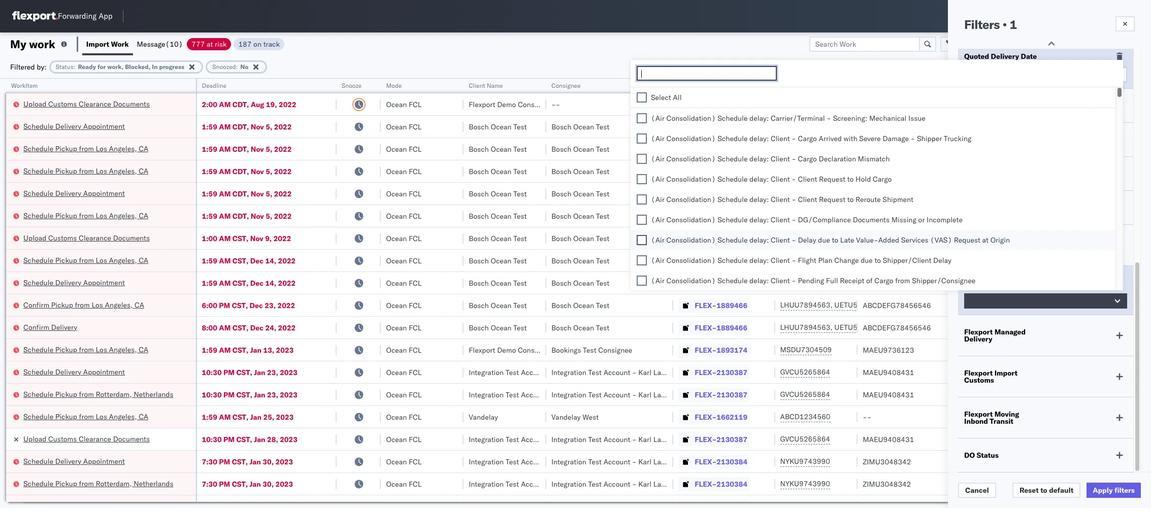 Task type: vqa. For each thing, say whether or not it's contained in the screenshot.
Outbound at the right bottom of page
no



Task type: describe. For each thing, give the bounding box(es) containing it.
3 am from the top
[[219, 145, 231, 154]]

8 flex- from the top
[[695, 256, 717, 265]]

los for 1st schedule pickup from los angeles, ca button from the top
[[96, 144, 107, 153]]

6 fcl from the top
[[409, 212, 422, 221]]

los for confirm pickup from los angeles, ca button
[[92, 301, 103, 310]]

2 fcl from the top
[[409, 122, 422, 131]]

aug
[[251, 100, 264, 109]]

for
[[98, 63, 106, 70]]

187 on track
[[239, 39, 280, 49]]

vandelay for vandelay
[[469, 413, 498, 422]]

consolidation) for (air consolidation) schedule delay: carrier/terminal - screening: mechanical issue
[[667, 114, 716, 123]]

4 schedule pickup from los angeles, ca button from the top
[[23, 255, 148, 267]]

netherlands for 7:30 pm cst, jan 30, 2023
[[134, 479, 174, 489]]

exception
[[992, 39, 1025, 49]]

4 hlxu6269489, from the top
[[835, 189, 887, 198]]

0 horizontal spatial date
[[990, 135, 1006, 144]]

client for (air consolidation) schedule delay: client - delay due to late value-added services (vas) request at origin
[[771, 236, 790, 245]]

10:30 pm cst, jan 28, 2023
[[202, 435, 298, 444]]

1 vertical spatial 23,
[[267, 368, 278, 377]]

2 gvcu5265864 from the top
[[781, 390, 831, 399]]

1:00
[[202, 234, 217, 243]]

los for 2nd schedule pickup from los angeles, ca button from the bottom of the page
[[96, 345, 107, 354]]

to inside button
[[1041, 486, 1048, 495]]

1 ocean fcl from the top
[[386, 100, 422, 109]]

schedule pickup from los angeles, ca for 5th schedule pickup from los angeles, ca button from the bottom
[[23, 166, 148, 176]]

1 flex- from the top
[[695, 100, 717, 109]]

cdt, for the schedule pickup from los angeles, ca link related to 1st schedule pickup from los angeles, ca button from the top
[[233, 145, 249, 154]]

1 maeu9408431 from the top
[[863, 368, 915, 377]]

delivery for schedule delivery appointment button associated with 1:59 am cdt, nov 5, 2022
[[55, 189, 81, 198]]

schedule pickup from rotterdam, netherlands for 7:30 pm cst, jan 30, 2023
[[23, 479, 174, 489]]

5 schedule delivery appointment button from the top
[[23, 457, 125, 468]]

1 hlxu6269489, from the top
[[835, 122, 887, 131]]

16 flex- from the top
[[695, 435, 717, 444]]

(10)
[[165, 39, 183, 49]]

default
[[1050, 486, 1074, 495]]

9 flex- from the top
[[695, 279, 717, 288]]

flexport import customs
[[965, 369, 1018, 385]]

2:00
[[202, 100, 217, 109]]

shipper
[[918, 134, 943, 143]]

from for 2nd schedule pickup from los angeles, ca button from the bottom of the page
[[79, 345, 94, 354]]

pm for 5th schedule delivery appointment link
[[219, 458, 230, 467]]

10 ocean fcl from the top
[[386, 301, 422, 310]]

0 vertical spatial --
[[552, 100, 561, 109]]

nov for 1st schedule delivery appointment link from the top of the page
[[251, 122, 264, 131]]

13,
[[263, 346, 274, 355]]

7:30 for schedule pickup from rotterdam, netherlands
[[202, 480, 217, 489]]

ceau7522281, for the schedule pickup from los angeles, ca link related to 1st schedule pickup from los angeles, ca button from the top
[[781, 144, 833, 153]]

filters • 1
[[965, 17, 1018, 32]]

to down value-
[[875, 256, 882, 265]]

3 test123456 from the top
[[863, 167, 906, 176]]

7 flex- from the top
[[695, 234, 717, 243]]

vandelay west
[[552, 413, 599, 422]]

of
[[867, 276, 873, 286]]

(air consolidation) schedule delay: client - pending full receipt of cargo from shipper/consignee
[[651, 276, 976, 286]]

clearance for 1:00 am cst, nov 9, 2022's upload customs clearance documents link
[[79, 233, 111, 243]]

cargo right hold
[[873, 175, 892, 184]]

2 vertical spatial request
[[955, 236, 981, 245]]

change
[[835, 256, 860, 265]]

choi for origin
[[1054, 368, 1069, 377]]

flexport inside flexport import customs
[[965, 369, 994, 378]]

snooze
[[342, 82, 362, 89]]

pending
[[799, 276, 825, 286]]

4 1:59 from the top
[[202, 189, 217, 198]]

filters
[[1115, 486, 1136, 495]]

1
[[1010, 17, 1018, 32]]

my work
[[10, 37, 55, 51]]

(air for (air consolidation) schedule delay: client - flight plan change due to shipper/client delay
[[651, 256, 665, 265]]

hlxu8034992 for the schedule pickup from los angeles, ca link related to 1st schedule pickup from los angeles, ca button from the top
[[889, 144, 938, 153]]

choi for destination
[[1054, 413, 1069, 422]]

3 flex-2130387 from the top
[[695, 435, 748, 444]]

4 ceau7522281, from the top
[[781, 189, 833, 198]]

2 hlxu6269489, from the top
[[835, 144, 887, 153]]

client for (air consolidation) schedule delay: client - flight plan change due to shipper/client delay
[[771, 256, 790, 265]]

file
[[978, 39, 990, 49]]

workitem button
[[6, 80, 186, 90]]

arrival date
[[965, 135, 1006, 144]]

delivery inside 'flexport managed delivery'
[[965, 335, 993, 344]]

3 hlxu8034992 from the top
[[889, 167, 938, 176]]

6 hlxu6269489, from the top
[[835, 234, 887, 243]]

7 1:59 from the top
[[202, 279, 217, 288]]

confirm for confirm delivery
[[23, 323, 49, 332]]

5 schedule delivery appointment link from the top
[[23, 457, 125, 467]]

1 vertical spatial --
[[863, 413, 872, 422]]

1 lhuu7894563, from the top
[[781, 256, 833, 265]]

13 flex- from the top
[[695, 368, 717, 377]]

import inside flexport import customs
[[995, 369, 1018, 378]]

my
[[10, 37, 26, 51]]

30, for schedule pickup from rotterdam, netherlands
[[263, 480, 274, 489]]

1 flex-1889466 from the top
[[695, 256, 748, 265]]

3 hlxu6269489, from the top
[[835, 167, 887, 176]]

5 flex-1846748 from the top
[[695, 212, 748, 221]]

10 resize handle column header from the left
[[1088, 79, 1100, 509]]

work,
[[107, 63, 124, 70]]

3 upload from the top
[[23, 435, 46, 444]]

6 am from the top
[[219, 212, 231, 221]]

4 am from the top
[[219, 167, 231, 176]]

name
[[487, 82, 503, 89]]

upload customs clearance documents for 1:00
[[23, 233, 150, 243]]

west
[[583, 413, 599, 422]]

flex-2130384 for schedule pickup from rotterdam, netherlands
[[695, 480, 748, 489]]

client name
[[469, 82, 503, 89]]

4 abcdefg78456546 from the top
[[863, 323, 932, 333]]

28,
[[267, 435, 278, 444]]

mbl/mawb
[[863, 82, 899, 89]]

consolidation) for (air consolidation) schedule delay: client - client request to reroute shipment
[[667, 195, 716, 204]]

for
[[988, 237, 999, 246]]

hlxu8034992 for 1:00 am cst, nov 9, 2022's upload customs clearance documents link
[[889, 234, 938, 243]]

flexport inside flexport moving inbond transit
[[965, 410, 994, 419]]

numbers for container numbers
[[810, 82, 835, 89]]

import inside button
[[86, 39, 109, 49]]

mode button
[[381, 80, 454, 90]]

jaehyung for jaehyung choi - test origin agent
[[1022, 368, 1052, 377]]

pm for schedule pickup from rotterdam, netherlands link associated with 10:30
[[224, 390, 235, 400]]

import work button
[[82, 33, 133, 55]]

issue
[[909, 114, 926, 123]]

6 1:59 from the top
[[202, 256, 217, 265]]

id
[[692, 82, 698, 89]]

flexport. image
[[12, 11, 58, 21]]

15 fcl from the top
[[409, 413, 422, 422]]

2 2130387 from the top
[[717, 390, 748, 400]]

1 schedule delivery appointment from the top
[[23, 122, 125, 131]]

ceau7522281, hlxu6269489, hlxu8034992 for third schedule pickup from los angeles, ca button's the schedule pickup from los angeles, ca link
[[781, 211, 938, 221]]

risk
[[215, 39, 227, 49]]

full
[[827, 276, 839, 286]]

4 ocean fcl from the top
[[386, 167, 422, 176]]

(air for (air consolidation) schedule delay: client - delay due to late value-added services (vas) request at origin
[[651, 236, 665, 245]]

schedule delivery appointment button for 10:30 pm cst, jan 23, 2023
[[23, 367, 125, 378]]

cargo right of on the bottom right of page
[[875, 276, 894, 286]]

clearance for 1st upload customs clearance documents link from the bottom
[[79, 435, 111, 444]]

angeles, for 6th schedule pickup from los angeles, ca button from the top
[[109, 412, 137, 421]]

arrived
[[819, 134, 842, 143]]

1 abcdefg78456546 from the top
[[863, 256, 932, 265]]

hold
[[856, 175, 872, 184]]

13 ocean fcl from the top
[[386, 368, 422, 377]]

ca for third schedule pickup from los angeles, ca button from the bottom
[[139, 256, 148, 265]]

reset to default button
[[1013, 483, 1081, 498]]

schedule pickup from rotterdam, netherlands button for 10:30 pm cst, jan 23, 2023
[[23, 389, 174, 401]]

3 delay: from the top
[[750, 154, 769, 164]]

2130384 for schedule pickup from rotterdam, netherlands
[[717, 480, 748, 489]]

schedule pickup from los angeles, ca for 1st schedule pickup from los angeles, ca button from the top
[[23, 144, 148, 153]]

12 fcl from the top
[[409, 346, 422, 355]]

dg/compliance
[[799, 215, 852, 225]]

status : ready for work, blocked, in progress
[[56, 63, 185, 70]]

0 horizontal spatial ready
[[78, 63, 96, 70]]

mismatch
[[859, 154, 890, 164]]

delivery for 1:59 am cst, dec 14, 2022's schedule delivery appointment button
[[55, 278, 81, 287]]

app
[[99, 11, 113, 21]]

documents for 1st upload customs clearance documents link from the bottom
[[113, 435, 150, 444]]

upload customs clearance documents for 2:00
[[23, 99, 150, 108]]

3 ceau7522281, hlxu6269489, hlxu8034992 from the top
[[781, 167, 938, 176]]

clearance inside ready for customs clearance
[[965, 244, 1000, 254]]

4 ceau7522281, hlxu6269489, hlxu8034992 from the top
[[781, 189, 938, 198]]

upload customs clearance documents link for 1:00 am cst, nov 9, 2022
[[23, 233, 150, 243]]

6:00 pm cst, dec 23, 2022
[[202, 301, 295, 310]]

mbl/mawb numbers
[[863, 82, 926, 89]]

late
[[841, 236, 855, 245]]

omkar savant
[[1022, 301, 1068, 310]]

1 lhuu7894563, uetu5238478 from the top
[[781, 256, 885, 265]]

3 uetu5238478 from the top
[[835, 301, 885, 310]]

15 flex- from the top
[[695, 413, 717, 422]]

4 5, from the top
[[266, 189, 272, 198]]

ca for third schedule pickup from los angeles, ca button
[[139, 211, 148, 220]]

187
[[239, 39, 252, 49]]

appointment for 1:59 am cst, dec 14, 2022
[[83, 278, 125, 287]]

4 test123456 from the top
[[863, 189, 906, 198]]

ceau7522281, hlxu6269489, hlxu8034992 for 1:00 am cst, nov 9, 2022's upload customs clearance documents link
[[781, 234, 938, 243]]

17 flex- from the top
[[695, 458, 717, 467]]

1 vertical spatial due
[[861, 256, 873, 265]]

7 ocean fcl from the top
[[386, 234, 422, 243]]

flex id
[[679, 82, 698, 89]]

5 test123456 from the top
[[863, 212, 906, 221]]

1 1:59 from the top
[[202, 122, 217, 131]]

receipt
[[841, 276, 865, 286]]

origin inside 'list box'
[[991, 236, 1011, 245]]

destination
[[1093, 413, 1130, 422]]

ready for customs clearance
[[965, 237, 1031, 254]]

2 10:30 from the top
[[202, 390, 222, 400]]

2130384 for schedule delivery appointment
[[717, 458, 748, 467]]

0 vertical spatial at
[[207, 39, 213, 49]]

schedule delivery appointment link for 10:30 pm cst, jan 23, 2023
[[23, 367, 125, 377]]

confirm delivery link
[[23, 322, 77, 333]]

dec up 6:00 pm cst, dec 23, 2022
[[250, 279, 264, 288]]

7:30 for schedule delivery appointment
[[202, 458, 217, 467]]

2 maeu9408431 from the top
[[863, 390, 915, 400]]

5 cdt, from the top
[[233, 189, 249, 198]]

(air consolidation) schedule delay: client - client request to reroute shipment
[[651, 195, 914, 204]]

3 ocean fcl from the top
[[386, 145, 422, 154]]

mbl/mawb numbers button
[[858, 80, 1007, 90]]

1 2130387 from the top
[[717, 368, 748, 377]]

: for status
[[74, 63, 75, 70]]

flight
[[799, 256, 817, 265]]

los for third schedule pickup from los angeles, ca button from the bottom
[[96, 256, 107, 265]]

5 ocean fcl from the top
[[386, 189, 422, 198]]

ceau7522281, hlxu6269489, hlxu8034992 for the schedule pickup from los angeles, ca link related to 1st schedule pickup from los angeles, ca button from the top
[[781, 144, 938, 153]]

consolidation) for (air consolidation) schedule delay: client - pending full receipt of cargo from shipper/consignee
[[667, 276, 716, 286]]

from for third schedule pickup from los angeles, ca button
[[79, 211, 94, 220]]

omkar
[[1022, 301, 1044, 310]]

1 delay: from the top
[[750, 114, 769, 123]]

bookings
[[552, 346, 582, 355]]

customs for 1:00 am cst, nov 9, 2022's upload customs clearance documents link
[[48, 233, 77, 243]]

9,
[[265, 234, 272, 243]]

6 flex-1846748 from the top
[[695, 234, 748, 243]]

(air consolidation) schedule delay: client - flight plan change due to shipper/client delay
[[651, 256, 952, 265]]

4 1:59 am cdt, nov 5, 2022 from the top
[[202, 189, 292, 198]]

nyku9743990 for schedule pickup from rotterdam, netherlands
[[781, 480, 831, 489]]

flex-1893174
[[695, 346, 748, 355]]

3 5, from the top
[[266, 167, 272, 176]]

transit
[[991, 417, 1014, 426]]

2 flex- from the top
[[695, 122, 717, 131]]

declaration
[[819, 154, 857, 164]]

1 horizontal spatial deadline
[[965, 101, 995, 110]]

(air for (air consolidation) schedule delay: client - cargo declaration mismatch
[[651, 154, 665, 164]]

rotterdam, for 7:30 pm cst, jan 30, 2023
[[96, 479, 132, 489]]

nov for third schedule pickup from los angeles, ca button's the schedule pickup from los angeles, ca link
[[251, 212, 264, 221]]

type
[[1001, 278, 1017, 288]]

agent for jaehyung choi - test destination agent
[[1132, 413, 1151, 422]]

documents inside 'list box'
[[853, 215, 890, 225]]

confirm pickup from los angeles, ca link
[[23, 300, 144, 310]]

13 fcl from the top
[[409, 368, 422, 377]]

2 am from the top
[[219, 122, 231, 131]]

from inside 'list box'
[[896, 276, 911, 286]]

incomplete
[[927, 215, 963, 225]]

9 ocean fcl from the top
[[386, 279, 422, 288]]

5 fcl from the top
[[409, 189, 422, 198]]

6:00
[[202, 301, 217, 310]]

delay: for or
[[750, 215, 769, 225]]

3 1846748 from the top
[[717, 167, 748, 176]]

schedule delivery appointment for 1:59 am cst, dec 14, 2022
[[23, 278, 125, 287]]

ceau7522281, for third schedule pickup from los angeles, ca button's the schedule pickup from los angeles, ca link
[[781, 211, 833, 221]]

track
[[264, 39, 280, 49]]

schedule pickup from los angeles, ca link for third schedule pickup from los angeles, ca button from the bottom
[[23, 255, 148, 265]]

confirm pickup from los angeles, ca button
[[23, 300, 144, 311]]

6 1846748 from the top
[[717, 234, 748, 243]]

schedule pickup from los angeles, ca link for 2nd schedule pickup from los angeles, ca button from the bottom of the page
[[23, 345, 148, 355]]

5 1846748 from the top
[[717, 212, 748, 221]]

batch action button
[[1079, 36, 1145, 52]]

5 schedule delivery appointment from the top
[[23, 457, 125, 466]]

container numbers button
[[776, 80, 848, 90]]

resize handle column header for deadline
[[325, 79, 337, 509]]

0 vertical spatial delay
[[799, 236, 817, 245]]

1662119
[[717, 413, 748, 422]]

container numbers
[[781, 82, 835, 89]]

all
[[673, 93, 682, 102]]

flexport inside 'flexport managed delivery'
[[965, 328, 994, 337]]

6 ocean fcl from the top
[[386, 212, 422, 221]]

in
[[152, 63, 158, 70]]

23, for schedule pickup from rotterdam, netherlands
[[267, 390, 278, 400]]

1 10:30 pm cst, jan 23, 2023 from the top
[[202, 368, 298, 377]]

(air for (air consolidation) schedule delay: client - client request to reroute shipment
[[651, 195, 665, 204]]

4 fcl from the top
[[409, 167, 422, 176]]

2 flex-1846748 from the top
[[695, 145, 748, 154]]

filtered by:
[[10, 62, 47, 71]]

3 1889466 from the top
[[717, 301, 748, 310]]

1 1846748 from the top
[[717, 122, 748, 131]]

777
[[192, 39, 205, 49]]

2 abcdefg78456546 from the top
[[863, 279, 932, 288]]

pickup for 5th schedule pickup from los angeles, ca button from the bottom
[[55, 166, 77, 176]]

5 schedule pickup from los angeles, ca button from the top
[[23, 345, 148, 356]]

23, for confirm pickup from los angeles, ca
[[265, 301, 276, 310]]

flexport demo consignee for bookings test consignee
[[469, 346, 552, 355]]

pickup for third schedule pickup from los angeles, ca button from the bottom
[[55, 256, 77, 265]]

confirm delivery
[[23, 323, 77, 332]]

blocked,
[[125, 63, 151, 70]]

1 flex-1846748 from the top
[[695, 122, 748, 131]]

5, for 1st schedule delivery appointment link from the top of the page
[[266, 122, 272, 131]]

apply filters button
[[1088, 483, 1142, 498]]

8 fcl from the top
[[409, 256, 422, 265]]



Task type: locate. For each thing, give the bounding box(es) containing it.
request for hold
[[820, 175, 846, 184]]

cdt,
[[233, 100, 249, 109], [233, 122, 249, 131], [233, 145, 249, 154], [233, 167, 249, 176], [233, 189, 249, 198], [233, 212, 249, 221]]

1 vertical spatial flexport demo consignee
[[469, 346, 552, 355]]

1 vertical spatial netherlands
[[134, 479, 174, 489]]

netherlands for 10:30 pm cst, jan 23, 2023
[[134, 390, 174, 399]]

test
[[514, 122, 527, 131], [596, 122, 610, 131], [514, 145, 527, 154], [596, 145, 610, 154], [514, 167, 527, 176], [596, 167, 610, 176], [514, 189, 527, 198], [596, 189, 610, 198], [514, 212, 527, 221], [596, 212, 610, 221], [514, 234, 527, 243], [596, 234, 610, 243], [514, 256, 527, 265], [596, 256, 610, 265], [514, 279, 527, 288], [596, 279, 610, 288], [514, 301, 527, 310], [596, 301, 610, 310], [514, 323, 527, 333], [596, 323, 610, 333], [583, 346, 597, 355], [506, 368, 519, 377], [589, 368, 602, 377], [1077, 368, 1091, 377], [506, 390, 519, 400], [589, 390, 602, 400], [1077, 413, 1091, 422], [506, 435, 519, 444], [589, 435, 602, 444], [506, 458, 519, 467], [589, 458, 602, 467], [506, 480, 519, 489], [589, 480, 602, 489]]

abcdefg78456546 down added
[[863, 256, 932, 265]]

1 vertical spatial flex-2130387
[[695, 390, 748, 400]]

0 vertical spatial date
[[1022, 52, 1038, 61]]

delay up flight at the right bottom
[[799, 236, 817, 245]]

10:30 up 1:59 am cst, jan 25, 2023
[[202, 390, 222, 400]]

client for (air consolidation) schedule delay: client - cargo declaration mismatch
[[771, 154, 790, 164]]

6 schedule pickup from los angeles, ca from the top
[[23, 412, 148, 421]]

deadline up 2:00
[[202, 82, 227, 89]]

from
[[79, 144, 94, 153], [79, 166, 94, 176], [79, 211, 94, 220], [79, 256, 94, 265], [896, 276, 911, 286], [75, 301, 90, 310], [79, 345, 94, 354], [79, 390, 94, 399], [79, 412, 94, 421], [79, 479, 94, 489]]

file exception button
[[962, 36, 1032, 52], [962, 36, 1032, 52]]

4 schedule delivery appointment from the top
[[23, 368, 125, 377]]

(air consolidation) schedule delay: client - client request to hold cargo
[[651, 175, 892, 184]]

1 vertical spatial maeu9408431
[[863, 390, 915, 400]]

1 choi from the top
[[1054, 368, 1069, 377]]

8 delay: from the top
[[750, 256, 769, 265]]

delivery for 1st schedule delivery appointment button from the bottom of the page
[[55, 457, 81, 466]]

upload customs clearance documents
[[23, 99, 150, 108], [23, 233, 150, 243], [23, 435, 150, 444]]

0 vertical spatial gvcu5265864
[[781, 368, 831, 377]]

origin up destination
[[1093, 368, 1112, 377]]

schedule delivery appointment
[[23, 122, 125, 131], [23, 189, 125, 198], [23, 278, 125, 287], [23, 368, 125, 377], [23, 457, 125, 466]]

select
[[651, 93, 672, 102]]

request down declaration
[[820, 175, 846, 184]]

2130387 up 1662119
[[717, 390, 748, 400]]

gvcu5265864
[[781, 368, 831, 377], [781, 390, 831, 399], [781, 435, 831, 444]]

(air consolidation) schedule delay: client - dg/compliance documents missing or incomplete
[[651, 215, 963, 225]]

3 flex-1889466 from the top
[[695, 301, 748, 310]]

gvcu5265864 up abcd1234560
[[781, 390, 831, 399]]

angeles, for 1st schedule pickup from los angeles, ca button from the top
[[109, 144, 137, 153]]

ceau7522281, hlxu6269489, hlxu8034992 down mismatch
[[781, 167, 938, 176]]

import
[[86, 39, 109, 49], [995, 369, 1018, 378]]

0 vertical spatial schedule pickup from rotterdam, netherlands
[[23, 390, 174, 399]]

request for reroute
[[820, 195, 846, 204]]

caiu7969337
[[781, 100, 828, 109]]

4 1889466 from the top
[[717, 323, 748, 333]]

pm for 7:30 schedule pickup from rotterdam, netherlands link
[[219, 480, 230, 489]]

5, for the schedule pickup from los angeles, ca link related to 1st schedule pickup from los angeles, ca button from the top
[[266, 145, 272, 154]]

deadline inside button
[[202, 82, 227, 89]]

2 upload customs clearance documents button from the top
[[23, 233, 150, 244]]

jaehyung right moving
[[1022, 413, 1052, 422]]

upload customs clearance documents link for 2:00 am cdt, aug 19, 2022
[[23, 99, 150, 109]]

upload customs clearance documents button for 2:00 am cdt, aug 19, 2022
[[23, 99, 150, 110]]

None text field
[[641, 70, 776, 78]]

14 ocean fcl from the top
[[386, 390, 422, 400]]

3 ceau7522281, from the top
[[781, 167, 833, 176]]

2 10:30 pm cst, jan 23, 2023 from the top
[[202, 390, 298, 400]]

0 vertical spatial request
[[820, 175, 846, 184]]

documents
[[113, 99, 150, 108], [853, 215, 890, 225], [113, 233, 150, 243], [113, 435, 150, 444]]

ready left for on the top
[[78, 63, 96, 70]]

2 ceau7522281, hlxu6269489, hlxu8034992 from the top
[[781, 144, 938, 153]]

2 vertical spatial 23,
[[267, 390, 278, 400]]

workitem
[[11, 82, 38, 89]]

numbers inside button
[[810, 82, 835, 89]]

9 consolidation) from the top
[[667, 276, 716, 286]]

4 lhuu7894563, uetu5238478 from the top
[[781, 323, 885, 332]]

12 flex- from the top
[[695, 346, 717, 355]]

23, up 25,
[[267, 390, 278, 400]]

to left reroute
[[848, 195, 854, 204]]

1 cdt, from the top
[[233, 100, 249, 109]]

0 vertical spatial agent
[[1114, 368, 1133, 377]]

import down 'flexport managed delivery' at the bottom of the page
[[995, 369, 1018, 378]]

1 horizontal spatial due
[[861, 256, 873, 265]]

0 vertical spatial upload customs clearance documents link
[[23, 99, 150, 109]]

1 vertical spatial choi
[[1054, 413, 1069, 422]]

1 vertical spatial 7:30 pm cst, jan 30, 2023
[[202, 480, 293, 489]]

11 fcl from the top
[[409, 323, 422, 333]]

1 horizontal spatial numbers
[[900, 82, 926, 89]]

dec down 1:00 am cst, nov 9, 2022
[[250, 256, 264, 265]]

demo for -
[[498, 100, 516, 109]]

integration
[[469, 368, 504, 377], [552, 368, 587, 377], [469, 390, 504, 400], [552, 390, 587, 400], [469, 435, 504, 444], [552, 435, 587, 444], [469, 458, 504, 467], [552, 458, 587, 467], [469, 480, 504, 489], [552, 480, 587, 489]]

1 schedule pickup from rotterdam, netherlands button from the top
[[23, 389, 174, 401]]

gvcu5265864 down msdu7304509
[[781, 368, 831, 377]]

5,
[[266, 122, 272, 131], [266, 145, 272, 154], [266, 167, 272, 176], [266, 189, 272, 198], [266, 212, 272, 221]]

6 ceau7522281, hlxu6269489, hlxu8034992 from the top
[[781, 234, 938, 243]]

bosch ocean test
[[469, 122, 527, 131], [552, 122, 610, 131], [469, 145, 527, 154], [552, 145, 610, 154], [469, 167, 527, 176], [552, 167, 610, 176], [469, 189, 527, 198], [552, 189, 610, 198], [469, 212, 527, 221], [552, 212, 610, 221], [469, 234, 527, 243], [552, 234, 610, 243], [469, 256, 527, 265], [552, 256, 610, 265], [469, 279, 527, 288], [552, 279, 610, 288], [469, 301, 527, 310], [552, 301, 610, 310], [469, 323, 527, 333], [552, 323, 610, 333]]

1 horizontal spatial delay
[[934, 256, 952, 265]]

2 vertical spatial 2130387
[[717, 435, 748, 444]]

to for hold
[[848, 175, 854, 184]]

None checkbox
[[637, 154, 647, 164], [637, 215, 647, 225], [637, 235, 647, 245], [637, 154, 647, 164], [637, 215, 647, 225], [637, 235, 647, 245]]

0 vertical spatial flex-2130387
[[695, 368, 748, 377]]

18 flex- from the top
[[695, 480, 717, 489]]

exception
[[965, 278, 999, 288]]

-
[[552, 100, 556, 109], [556, 100, 561, 109], [827, 114, 832, 123], [792, 134, 797, 143], [911, 134, 916, 143], [792, 154, 797, 164], [792, 175, 797, 184], [792, 195, 797, 204], [792, 215, 797, 225], [792, 236, 797, 245], [792, 256, 797, 265], [792, 276, 797, 286], [550, 368, 554, 377], [633, 368, 637, 377], [1071, 368, 1075, 377], [550, 390, 554, 400], [633, 390, 637, 400], [863, 413, 868, 422], [868, 413, 872, 422], [1071, 413, 1075, 422], [550, 435, 554, 444], [633, 435, 637, 444], [550, 458, 554, 467], [633, 458, 637, 467], [550, 480, 554, 489], [633, 480, 637, 489]]

confirm inside confirm delivery link
[[23, 323, 49, 332]]

hlxu8034992 up shipper
[[889, 122, 938, 131]]

1 vertical spatial flex-2130384
[[695, 480, 748, 489]]

1 vertical spatial agent
[[1132, 413, 1151, 422]]

19,
[[266, 100, 277, 109]]

0 vertical spatial due
[[819, 236, 831, 245]]

5 consolidation) from the top
[[667, 195, 716, 204]]

0 vertical spatial netherlands
[[134, 390, 174, 399]]

flex-
[[695, 100, 717, 109], [695, 122, 717, 131], [695, 145, 717, 154], [695, 167, 717, 176], [695, 189, 717, 198], [695, 212, 717, 221], [695, 234, 717, 243], [695, 256, 717, 265], [695, 279, 717, 288], [695, 301, 717, 310], [695, 323, 717, 333], [695, 346, 717, 355], [695, 368, 717, 377], [695, 390, 717, 400], [695, 413, 717, 422], [695, 435, 717, 444], [695, 458, 717, 467], [695, 480, 717, 489]]

angeles, for third schedule pickup from los angeles, ca button from the bottom
[[109, 256, 137, 265]]

14, down the 9,
[[265, 256, 276, 265]]

request
[[820, 175, 846, 184], [820, 195, 846, 204], [955, 236, 981, 245]]

ceau7522281, for 1st schedule delivery appointment link from the top of the page
[[781, 122, 833, 131]]

from for 6th schedule pickup from los angeles, ca button from the top
[[79, 412, 94, 421]]

0 vertical spatial jaehyung
[[1022, 368, 1052, 377]]

1 10:30 from the top
[[202, 368, 222, 377]]

nov for 1:00 am cst, nov 9, 2022's upload customs clearance documents link
[[250, 234, 264, 243]]

0 vertical spatial upload customs clearance documents button
[[23, 99, 150, 110]]

16 fcl from the top
[[409, 435, 422, 444]]

schedule delivery appointment for 10:30 pm cst, jan 23, 2023
[[23, 368, 125, 377]]

jaehyung right flexport import customs
[[1022, 368, 1052, 377]]

hlxu8034992
[[889, 122, 938, 131], [889, 144, 938, 153], [889, 167, 938, 176], [889, 189, 938, 198], [889, 211, 938, 221], [889, 234, 938, 243]]

2 vertical spatial maeu9408431
[[863, 435, 915, 444]]

12 am from the top
[[219, 413, 231, 422]]

test123456 down shipment
[[863, 212, 906, 221]]

schedule pickup from los angeles, ca link for 5th schedule pickup from los angeles, ca button from the bottom
[[23, 166, 148, 176]]

2 1:59 am cst, dec 14, 2022 from the top
[[202, 279, 296, 288]]

0 vertical spatial ready
[[78, 63, 96, 70]]

ceau7522281, for 1:00 am cst, nov 9, 2022's upload customs clearance documents link
[[781, 234, 833, 243]]

0 vertical spatial status
[[56, 63, 74, 70]]

hlxu8034992 up or
[[889, 189, 938, 198]]

2130387
[[717, 368, 748, 377], [717, 390, 748, 400], [717, 435, 748, 444]]

consignee inside button
[[552, 82, 581, 89]]

0 vertical spatial schedule pickup from rotterdam, netherlands link
[[23, 389, 174, 400]]

date down "exception"
[[1022, 52, 1038, 61]]

5 resize handle column header from the left
[[535, 79, 547, 509]]

confirm pickup from los angeles, ca
[[23, 301, 144, 310]]

None checkbox
[[637, 92, 647, 103], [637, 113, 647, 123], [637, 134, 647, 144], [637, 174, 647, 184], [637, 195, 647, 205], [637, 256, 647, 266], [637, 276, 647, 286], [637, 92, 647, 103], [637, 113, 647, 123], [637, 134, 647, 144], [637, 174, 647, 184], [637, 195, 647, 205], [637, 256, 647, 266], [637, 276, 647, 286]]

numbers inside button
[[900, 82, 926, 89]]

0 vertical spatial origin
[[991, 236, 1011, 245]]

1 vertical spatial request
[[820, 195, 846, 204]]

hlxu8034992 up shipment
[[889, 167, 938, 176]]

1 upload customs clearance documents button from the top
[[23, 99, 150, 110]]

filters
[[965, 17, 1001, 32]]

18 fcl from the top
[[409, 480, 422, 489]]

appointment for 1:59 am cdt, nov 5, 2022
[[83, 189, 125, 198]]

schedule pickup from rotterdam, netherlands link for 10:30
[[23, 389, 174, 400]]

2 7:30 from the top
[[202, 480, 217, 489]]

2 vertical spatial flex-2130387
[[695, 435, 748, 444]]

0 vertical spatial flex-2130384
[[695, 458, 748, 467]]

24,
[[265, 323, 276, 333]]

at left risk
[[207, 39, 213, 49]]

consolidation) for (air consolidation) schedule delay: client - cargo arrived with severe damage - shipper trucking
[[667, 134, 716, 143]]

0 vertical spatial confirm
[[23, 301, 49, 310]]

1 : from the left
[[74, 63, 75, 70]]

1 horizontal spatial --
[[863, 413, 872, 422]]

consignee
[[552, 82, 581, 89], [518, 100, 552, 109], [518, 346, 552, 355], [599, 346, 633, 355]]

5 am from the top
[[219, 189, 231, 198]]

0 horizontal spatial origin
[[991, 236, 1011, 245]]

origin up the type
[[991, 236, 1011, 245]]

delivery for the "confirm delivery" button
[[51, 323, 77, 332]]

1 jaehyung from the top
[[1022, 368, 1052, 377]]

1 vertical spatial at
[[983, 236, 989, 245]]

0 horizontal spatial status
[[56, 63, 74, 70]]

1 vertical spatial upload customs clearance documents button
[[23, 233, 150, 244]]

1 horizontal spatial import
[[995, 369, 1018, 378]]

0 vertical spatial import
[[86, 39, 109, 49]]

0 vertical spatial schedule pickup from rotterdam, netherlands button
[[23, 389, 174, 401]]

5 appointment from the top
[[83, 457, 125, 466]]

0 vertical spatial 1:59 am cst, dec 14, 2022
[[202, 256, 296, 265]]

0 vertical spatial flexport demo consignee
[[469, 100, 552, 109]]

work
[[29, 37, 55, 51]]

client inside button
[[469, 82, 486, 89]]

2 flex-2130384 from the top
[[695, 480, 748, 489]]

netherlands
[[134, 390, 174, 399], [134, 479, 174, 489]]

4 schedule delivery appointment button from the top
[[23, 367, 125, 378]]

30, for schedule delivery appointment
[[263, 458, 274, 467]]

2 zimu3048342 from the top
[[863, 480, 912, 489]]

0 horizontal spatial import
[[86, 39, 109, 49]]

14, up 6:00 pm cst, dec 23, 2022
[[265, 279, 276, 288]]

managed
[[995, 328, 1027, 337]]

flex-2130387 down flex-1662119
[[695, 435, 748, 444]]

1 vertical spatial deadline
[[965, 101, 995, 110]]

plan
[[819, 256, 833, 265]]

Search Work text field
[[810, 36, 921, 52]]

upload
[[23, 99, 46, 108], [23, 233, 46, 243], [23, 435, 46, 444]]

0 horizontal spatial delay
[[799, 236, 817, 245]]

3 1:59 from the top
[[202, 167, 217, 176]]

schedule delivery appointment button for 1:59 am cst, dec 14, 2022
[[23, 278, 125, 289]]

4 cdt, from the top
[[233, 167, 249, 176]]

1 horizontal spatial vandelay
[[552, 413, 581, 422]]

resize handle column header
[[184, 79, 196, 509], [325, 79, 337, 509], [369, 79, 381, 509], [452, 79, 464, 509], [535, 79, 547, 509], [662, 79, 674, 509], [763, 79, 776, 509], [846, 79, 858, 509], [1005, 79, 1017, 509], [1088, 79, 1100, 509], [1126, 79, 1138, 509]]

3 schedule pickup from los angeles, ca from the top
[[23, 211, 148, 220]]

2:00 am cdt, aug 19, 2022
[[202, 100, 297, 109]]

2 lhuu7894563, uetu5238478 from the top
[[781, 278, 885, 288]]

test123456 down missing
[[863, 234, 906, 243]]

deadline up arrival
[[965, 101, 995, 110]]

1 vertical spatial 2130387
[[717, 390, 748, 400]]

savant
[[1046, 301, 1068, 310]]

3 10:30 from the top
[[202, 435, 222, 444]]

0 vertical spatial upload
[[23, 99, 46, 108]]

jaehyung choi - test origin agent
[[1022, 368, 1133, 377]]

list box containing select all
[[631, 87, 1116, 509]]

1 flex-2130387 from the top
[[695, 368, 748, 377]]

request up dg/compliance
[[820, 195, 846, 204]]

from for 1st schedule pickup from los angeles, ca button from the top
[[79, 144, 94, 153]]

ready left for
[[965, 237, 986, 246]]

0 vertical spatial 10:30
[[202, 368, 222, 377]]

angeles, for 5th schedule pickup from los angeles, ca button from the bottom
[[109, 166, 137, 176]]

upload for 1:00 am cst, nov 9, 2022
[[23, 233, 46, 243]]

ca for 1st schedule pickup from los angeles, ca button from the top
[[139, 144, 148, 153]]

angeles, for 2nd schedule pickup from los angeles, ca button from the bottom of the page
[[109, 345, 137, 354]]

flex-1662119
[[695, 413, 748, 422]]

0 horizontal spatial --
[[552, 100, 561, 109]]

1 gvcu5265864 from the top
[[781, 368, 831, 377]]

agent right destination
[[1132, 413, 1151, 422]]

8 consolidation) from the top
[[667, 256, 716, 265]]

customs inside flexport import customs
[[965, 376, 995, 385]]

1 test123456 from the top
[[863, 122, 906, 131]]

abcdefg78456546 up maeu9736123
[[863, 323, 932, 333]]

lhuu7894563, uetu5238478 up full
[[781, 256, 885, 265]]

2 vertical spatial 10:30
[[202, 435, 222, 444]]

0 vertical spatial zimu3048342
[[863, 458, 912, 467]]

2 schedule pickup from los angeles, ca from the top
[[23, 166, 148, 176]]

dec left 24,
[[250, 323, 264, 333]]

shipper/consignee
[[913, 276, 976, 286]]

ca
[[139, 144, 148, 153], [139, 166, 148, 176], [139, 211, 148, 220], [139, 256, 148, 265], [135, 301, 144, 310], [139, 345, 148, 354], [139, 412, 148, 421]]

Search Shipments (/) text field
[[957, 9, 1055, 24]]

1 resize handle column header from the left
[[184, 79, 196, 509]]

1893174
[[717, 346, 748, 355]]

1 flex-2130384 from the top
[[695, 458, 748, 467]]

lhuu7894563, down flight at the right bottom
[[781, 278, 833, 288]]

2 1889466 from the top
[[717, 279, 748, 288]]

inbond
[[965, 417, 989, 426]]

0 vertical spatial upload customs clearance documents
[[23, 99, 150, 108]]

resize handle column header for mbl/mawb numbers
[[1005, 79, 1017, 509]]

mode
[[386, 82, 402, 89]]

2 rotterdam, from the top
[[96, 479, 132, 489]]

6 test123456 from the top
[[863, 234, 906, 243]]

9 1:59 from the top
[[202, 413, 217, 422]]

list box
[[631, 87, 1116, 509]]

8:00
[[202, 323, 217, 333]]

lhuu7894563, up msdu7304509
[[781, 323, 833, 332]]

23, down 13,
[[267, 368, 278, 377]]

cargo down (air consolidation) schedule delay: client - cargo arrived with severe damage - shipper trucking
[[799, 154, 818, 164]]

pm
[[219, 301, 230, 310], [224, 368, 235, 377], [224, 390, 235, 400], [224, 435, 235, 444], [219, 458, 230, 467], [219, 480, 230, 489]]

1 horizontal spatial ready
[[965, 237, 986, 246]]

3 flex-1846748 from the top
[[695, 167, 748, 176]]

3 upload customs clearance documents link from the top
[[23, 434, 150, 444]]

los for 6th schedule pickup from los angeles, ca button from the top
[[96, 412, 107, 421]]

: left no
[[236, 63, 238, 70]]

0 horizontal spatial at
[[207, 39, 213, 49]]

actions
[[1106, 82, 1127, 89]]

to left late
[[833, 236, 839, 245]]

request left for
[[955, 236, 981, 245]]

progress
[[159, 63, 185, 70]]

10:30 down 1:59 am cst, jan 25, 2023
[[202, 435, 222, 444]]

0 vertical spatial 14,
[[265, 256, 276, 265]]

ca for 2nd schedule pickup from los angeles, ca button from the bottom of the page
[[139, 345, 148, 354]]

status right by:
[[56, 63, 74, 70]]

flexport managed delivery
[[965, 328, 1027, 344]]

by:
[[37, 62, 47, 71]]

(air consolidation) schedule delay: carrier/terminal - screening: mechanical issue
[[651, 114, 926, 123]]

los inside button
[[92, 301, 103, 310]]

10:30
[[202, 368, 222, 377], [202, 390, 222, 400], [202, 435, 222, 444]]

2 schedule delivery appointment button from the top
[[23, 188, 125, 199]]

10:30 pm cst, jan 23, 2023 down the 1:59 am cst, jan 13, 2023
[[202, 368, 298, 377]]

(air for (air consolidation) schedule delay: carrier/terminal - screening: mechanical issue
[[651, 114, 665, 123]]

4 flex- from the top
[[695, 167, 717, 176]]

1 schedule pickup from los angeles, ca button from the top
[[23, 144, 148, 155]]

1 horizontal spatial status
[[977, 451, 999, 460]]

shipper/client
[[884, 256, 932, 265]]

due down dg/compliance
[[819, 236, 831, 245]]

1 vertical spatial 10:30
[[202, 390, 222, 400]]

ca inside button
[[135, 301, 144, 310]]

(air for (air consolidation) schedule delay: client - pending full receipt of cargo from shipper/consignee
[[651, 276, 665, 286]]

schedule pickup from los angeles, ca for 2nd schedule pickup from los angeles, ca button from the bottom of the page
[[23, 345, 148, 354]]

1 uetu5238478 from the top
[[835, 256, 885, 265]]

0 vertical spatial maeu9408431
[[863, 368, 915, 377]]

ready inside ready for customs clearance
[[965, 237, 986, 246]]

clearance for upload customs clearance documents link related to 2:00 am cdt, aug 19, 2022
[[79, 99, 111, 108]]

schedule pickup from los angeles, ca for 6th schedule pickup from los angeles, ca button from the top
[[23, 412, 148, 421]]

3 lhuu7894563, uetu5238478 from the top
[[781, 301, 885, 310]]

(air consolidation) schedule delay: client - cargo declaration mismatch
[[651, 154, 890, 164]]

7:30 pm cst, jan 30, 2023 for schedule pickup from rotterdam, netherlands
[[202, 480, 293, 489]]

4 (air from the top
[[651, 175, 665, 184]]

flex-2130387 down the flex-1893174
[[695, 368, 748, 377]]

5 5, from the top
[[266, 212, 272, 221]]

2 vandelay from the left
[[552, 413, 581, 422]]

0 vertical spatial demo
[[498, 100, 516, 109]]

ca for confirm pickup from los angeles, ca button
[[135, 301, 144, 310]]

14, for schedule pickup from los angeles, ca
[[265, 256, 276, 265]]

delay: for severe
[[750, 134, 769, 143]]

operator
[[1022, 82, 1047, 89]]

3 abcdefg78456546 from the top
[[863, 301, 932, 310]]

ceau7522281, hlxu6269489, hlxu8034992 up change
[[781, 234, 938, 243]]

0 vertical spatial 2130387
[[717, 368, 748, 377]]

nyku9743990
[[781, 457, 831, 466], [781, 480, 831, 489]]

2 demo from the top
[[498, 346, 516, 355]]

0 horizontal spatial :
[[74, 63, 75, 70]]

1:59 am cdt, nov 5, 2022 for third schedule pickup from los angeles, ca button's the schedule pickup from los angeles, ca link
[[202, 212, 292, 221]]

flexport moving inbond transit
[[965, 410, 1020, 426]]

1 schedule pickup from los angeles, ca link from the top
[[23, 144, 148, 154]]

numbers up ymluw236679313
[[900, 82, 926, 89]]

hlxu6269489, up change
[[835, 234, 887, 243]]

15 ocean fcl from the top
[[386, 413, 422, 422]]

1 vertical spatial demo
[[498, 346, 516, 355]]

lhuu7894563, down pending
[[781, 301, 833, 310]]

resize handle column header for client name
[[535, 79, 547, 509]]

1 vertical spatial 1:59 am cst, dec 14, 2022
[[202, 279, 296, 288]]

1 appointment from the top
[[83, 122, 125, 131]]

2 cdt, from the top
[[233, 122, 249, 131]]

4 appointment from the top
[[83, 368, 125, 377]]

schedule delivery appointment link for 1:59 am cdt, nov 5, 2022
[[23, 188, 125, 198]]

cargo down "carrier/terminal" at the right top of page
[[799, 134, 818, 143]]

lhuu7894563,
[[781, 256, 833, 265], [781, 278, 833, 288], [781, 301, 833, 310], [781, 323, 833, 332]]

ceau7522281, hlxu6269489, hlxu8034992 up with
[[781, 122, 938, 131]]

hlxu6269489, down mismatch
[[835, 167, 887, 176]]

test123456 up mismatch
[[863, 145, 906, 154]]

1 hlxu8034992 from the top
[[889, 122, 938, 131]]

date right arrival
[[990, 135, 1006, 144]]

schedule pickup from los angeles, ca for third schedule pickup from los angeles, ca button
[[23, 211, 148, 220]]

2130387 down 1662119
[[717, 435, 748, 444]]

0 horizontal spatial due
[[819, 236, 831, 245]]

(air for (air consolidation) schedule delay: client - client request to hold cargo
[[651, 175, 665, 184]]

karl
[[556, 368, 569, 377], [639, 368, 652, 377], [556, 390, 569, 400], [639, 390, 652, 400], [556, 435, 569, 444], [639, 435, 652, 444], [556, 458, 569, 467], [639, 458, 652, 467], [556, 480, 569, 489], [639, 480, 652, 489]]

demo for bookings
[[498, 346, 516, 355]]

2 numbers from the left
[[900, 82, 926, 89]]

1660288
[[717, 100, 748, 109]]

uetu5238478 up maeu9736123
[[835, 323, 885, 332]]

2 30, from the top
[[263, 480, 274, 489]]

vandelay
[[469, 413, 498, 422], [552, 413, 581, 422]]

action
[[1116, 39, 1139, 49]]

consolidation) for (air consolidation) schedule delay: client - flight plan change due to shipper/client delay
[[667, 256, 716, 265]]

2 confirm from the top
[[23, 323, 49, 332]]

cancel
[[966, 486, 990, 495]]

1 vertical spatial schedule pickup from rotterdam, netherlands
[[23, 479, 174, 489]]

documents for upload customs clearance documents link related to 2:00 am cdt, aug 19, 2022
[[113, 99, 150, 108]]

0 vertical spatial nyku9743990
[[781, 457, 831, 466]]

2 vertical spatial upload customs clearance documents
[[23, 435, 150, 444]]

value-
[[857, 236, 879, 245]]

9 fcl from the top
[[409, 279, 422, 288]]

flex-1893174 button
[[679, 343, 750, 357], [679, 343, 750, 357]]

pickup inside button
[[51, 301, 73, 310]]

0 vertical spatial 2130384
[[717, 458, 748, 467]]

(air consolidation) schedule delay: client - delay due to late value-added services (vas) request at origin
[[651, 236, 1011, 245]]

hlxu8034992 down shipper
[[889, 144, 938, 153]]

2 flexport demo consignee from the top
[[469, 346, 552, 355]]

10:30 pm cst, jan 23, 2023 up 1:59 am cst, jan 25, 2023
[[202, 390, 298, 400]]

1 vertical spatial upload customs clearance documents link
[[23, 233, 150, 243]]

test123456 up damage
[[863, 122, 906, 131]]

to left hold
[[848, 175, 854, 184]]

dec up 8:00 am cst, dec 24, 2022
[[250, 301, 263, 310]]

cdt, for 1st schedule delivery appointment link from the top of the page
[[233, 122, 249, 131]]

snoozed : no
[[213, 63, 249, 70]]

import work
[[86, 39, 129, 49]]

1 (air from the top
[[651, 114, 665, 123]]

or
[[919, 215, 926, 225]]

uetu5238478 down receipt
[[835, 301, 885, 310]]

from for confirm pickup from los angeles, ca button
[[75, 301, 90, 310]]

11 am from the top
[[219, 346, 231, 355]]

reset to default
[[1020, 486, 1074, 495]]

3 maeu9408431 from the top
[[863, 435, 915, 444]]

cdt, for upload customs clearance documents link related to 2:00 am cdt, aug 19, 2022
[[233, 100, 249, 109]]

3 schedule delivery appointment button from the top
[[23, 278, 125, 289]]

1 vertical spatial status
[[977, 451, 999, 460]]

to for late
[[833, 236, 839, 245]]

ceau7522281, hlxu6269489, hlxu8034992 down with
[[781, 144, 938, 153]]

ceau7522281, hlxu6269489, hlxu8034992 down reroute
[[781, 211, 938, 221]]

due right change
[[861, 256, 873, 265]]

(air for (air consolidation) schedule delay: client - dg/compliance documents missing or incomplete
[[651, 215, 665, 225]]

1 vertical spatial 2130384
[[717, 480, 748, 489]]

6 consolidation) from the top
[[667, 215, 716, 225]]

schedule pickup from los angeles, ca link for 6th schedule pickup from los angeles, ca button from the top
[[23, 412, 148, 422]]

4 lhuu7894563, from the top
[[781, 323, 833, 332]]

pickup for 2nd schedule pickup from los angeles, ca button from the bottom of the page
[[55, 345, 77, 354]]

(vas)
[[931, 236, 953, 245]]

uetu5238478 down change
[[835, 278, 885, 288]]

flex-2130387 up flex-1662119
[[695, 390, 748, 400]]

12 ocean fcl from the top
[[386, 346, 422, 355]]

hlxu8034992 for third schedule pickup from los angeles, ca button's the schedule pickup from los angeles, ca link
[[889, 211, 938, 221]]

3 appointment from the top
[[83, 278, 125, 287]]

added
[[879, 236, 900, 245]]

gaurav jawla
[[1022, 100, 1065, 109]]

1 vertical spatial origin
[[1093, 368, 1112, 377]]

consolidation) for (air consolidation) schedule delay: client - dg/compliance documents missing or incomplete
[[667, 215, 716, 225]]

lhuu7894563, up pending
[[781, 256, 833, 265]]

hlxu6269489, down reroute
[[835, 211, 887, 221]]

schedule delivery appointment button
[[23, 121, 125, 132], [23, 188, 125, 199], [23, 278, 125, 289], [23, 367, 125, 378], [23, 457, 125, 468]]

delay: for reroute
[[750, 195, 769, 204]]

2130387 down 1893174
[[717, 368, 748, 377]]

at inside 'list box'
[[983, 236, 989, 245]]

to right reset
[[1041, 486, 1048, 495]]

delay down (vas) on the top
[[934, 256, 952, 265]]

hlxu6269489, down hold
[[835, 189, 887, 198]]

1 7:30 from the top
[[202, 458, 217, 467]]

delay: for due
[[750, 256, 769, 265]]

choi
[[1054, 368, 1069, 377], [1054, 413, 1069, 422]]

flexport demo consignee for --
[[469, 100, 552, 109]]

los for third schedule pickup from los angeles, ca button
[[96, 211, 107, 220]]

1 horizontal spatial :
[[236, 63, 238, 70]]

angeles, for third schedule pickup from los angeles, ca button
[[109, 211, 137, 220]]

0 vertical spatial deadline
[[202, 82, 227, 89]]

forwarding app link
[[12, 11, 113, 21]]

10:30 down the 1:59 am cst, jan 13, 2023
[[202, 368, 222, 377]]

1 vertical spatial 14,
[[265, 279, 276, 288]]

hlxu8034992 down or
[[889, 234, 938, 243]]

status right do
[[977, 451, 999, 460]]

resize handle column header for workitem
[[184, 79, 196, 509]]

abcdefg78456546 down of on the bottom right of page
[[863, 301, 932, 310]]

9 am from the top
[[219, 279, 231, 288]]

from inside button
[[75, 301, 90, 310]]

2 appointment from the top
[[83, 189, 125, 198]]

import left work
[[86, 39, 109, 49]]

from for 5th schedule pickup from los angeles, ca button from the bottom
[[79, 166, 94, 176]]

client for (air consolidation) schedule delay: client - pending full receipt of cargo from shipper/consignee
[[771, 276, 790, 286]]

(air consolidation) schedule delay: client - cargo arrived with severe damage - shipper trucking
[[651, 134, 972, 143]]

1 vertical spatial nyku9743990
[[781, 480, 831, 489]]

1:59 am cst, jan 25, 2023
[[202, 413, 294, 422]]

customs inside ready for customs clearance
[[1001, 237, 1031, 246]]

numbers up caiu7969337
[[810, 82, 835, 89]]

10:30 pm cst, jan 23, 2023
[[202, 368, 298, 377], [202, 390, 298, 400]]

at up exception
[[983, 236, 989, 245]]

hlxu6269489, up with
[[835, 122, 887, 131]]

test123456 down mismatch
[[863, 167, 906, 176]]

1 vertical spatial schedule pickup from rotterdam, netherlands button
[[23, 479, 174, 490]]

lhuu7894563, uetu5238478 down full
[[781, 301, 885, 310]]

1 horizontal spatial origin
[[1093, 368, 1112, 377]]

1 vertical spatial delay
[[934, 256, 952, 265]]

: for snoozed
[[236, 63, 238, 70]]

23, up 24,
[[265, 301, 276, 310]]

delivery inside button
[[51, 323, 77, 332]]

2 vertical spatial gvcu5265864
[[781, 435, 831, 444]]

1 vertical spatial schedule pickup from rotterdam, netherlands link
[[23, 479, 174, 489]]

angeles, inside button
[[105, 301, 133, 310]]

pickup for third schedule pickup from los angeles, ca button
[[55, 211, 77, 220]]

1 vertical spatial jaehyung
[[1022, 413, 1052, 422]]

1:59 am cst, dec 14, 2022 down 1:00 am cst, nov 9, 2022
[[202, 256, 296, 265]]

2 nyku9743990 from the top
[[781, 480, 831, 489]]

4 1846748 from the top
[[717, 189, 748, 198]]

schedule delivery appointment button for 1:59 am cdt, nov 5, 2022
[[23, 188, 125, 199]]

0 vertical spatial rotterdam,
[[96, 390, 132, 399]]

flex-1846748 button
[[679, 120, 750, 134], [679, 120, 750, 134], [679, 142, 750, 156], [679, 142, 750, 156], [679, 164, 750, 179], [679, 164, 750, 179], [679, 187, 750, 201], [679, 187, 750, 201], [679, 209, 750, 223], [679, 209, 750, 223], [679, 231, 750, 246], [679, 231, 750, 246]]

7:30 pm cst, jan 30, 2023 for schedule delivery appointment
[[202, 458, 293, 467]]

resize handle column header for flex id
[[763, 79, 776, 509]]

2 test123456 from the top
[[863, 145, 906, 154]]

nov
[[251, 122, 264, 131], [251, 145, 264, 154], [251, 167, 264, 176], [251, 189, 264, 198], [251, 212, 264, 221], [250, 234, 264, 243]]

2 vertical spatial upload customs clearance documents link
[[23, 434, 150, 444]]

1 vertical spatial zimu3048342
[[863, 480, 912, 489]]

0 vertical spatial 7:30 pm cst, jan 30, 2023
[[202, 458, 293, 467]]

1 vertical spatial confirm
[[23, 323, 49, 332]]

confirm delivery button
[[23, 322, 77, 334]]

consolidation) for (air consolidation) schedule delay: client - client request to hold cargo
[[667, 175, 716, 184]]

schedule pickup from los angeles, ca button
[[23, 144, 148, 155], [23, 166, 148, 177], [23, 211, 148, 222], [23, 255, 148, 267], [23, 345, 148, 356], [23, 412, 148, 423]]

abcdefg78456546 down shipper/client
[[863, 279, 932, 288]]

lhuu7894563, uetu5238478 up msdu7304509
[[781, 323, 885, 332]]

ca for 6th schedule pickup from los angeles, ca button from the top
[[139, 412, 148, 421]]

confirm inside confirm pickup from los angeles, ca link
[[23, 301, 49, 310]]

1 1:59 am cdt, nov 5, 2022 from the top
[[202, 122, 292, 131]]

hlxu6269489, down with
[[835, 144, 887, 153]]

customs for upload customs clearance documents link related to 2:00 am cdt, aug 19, 2022
[[48, 99, 77, 108]]

1 ceau7522281, from the top
[[781, 122, 833, 131]]

dec
[[250, 256, 264, 265], [250, 279, 264, 288], [250, 301, 263, 310], [250, 323, 264, 333]]

test123456 down hold
[[863, 189, 906, 198]]

0 horizontal spatial deadline
[[202, 82, 227, 89]]

0 vertical spatial choi
[[1054, 368, 1069, 377]]

: left for on the top
[[74, 63, 75, 70]]

schedule
[[718, 114, 748, 123], [23, 122, 53, 131], [718, 134, 748, 143], [23, 144, 53, 153], [718, 154, 748, 164], [23, 166, 53, 176], [718, 175, 748, 184], [23, 189, 53, 198], [718, 195, 748, 204], [23, 211, 53, 220], [718, 215, 748, 225], [718, 236, 748, 245], [23, 256, 53, 265], [718, 256, 748, 265], [718, 276, 748, 286], [23, 278, 53, 287], [23, 345, 53, 354], [23, 368, 53, 377], [23, 390, 53, 399], [23, 412, 53, 421], [23, 457, 53, 466], [23, 479, 53, 489]]

ceau7522281, hlxu6269489, hlxu8034992 for 1st schedule delivery appointment link from the top of the page
[[781, 122, 938, 131]]

ceau7522281, hlxu6269489, hlxu8034992 down hold
[[781, 189, 938, 198]]

resize handle column header for consignee
[[662, 79, 674, 509]]

message
[[137, 39, 165, 49]]

customs
[[48, 99, 77, 108], [48, 233, 77, 243], [1001, 237, 1031, 246], [965, 376, 995, 385], [48, 435, 77, 444]]

client for (air consolidation) schedule delay: client - cargo arrived with severe damage - shipper trucking
[[771, 134, 790, 143]]

uetu5238478 up receipt
[[835, 256, 885, 265]]

7:30
[[202, 458, 217, 467], [202, 480, 217, 489]]

1:59 am cst, dec 14, 2022 up 6:00 pm cst, dec 23, 2022
[[202, 279, 296, 288]]

0 horizontal spatial numbers
[[810, 82, 835, 89]]

gvcu5265864 down abcd1234560
[[781, 435, 831, 444]]

from for third schedule pickup from los angeles, ca button from the bottom
[[79, 256, 94, 265]]

0 vertical spatial 23,
[[265, 301, 276, 310]]



